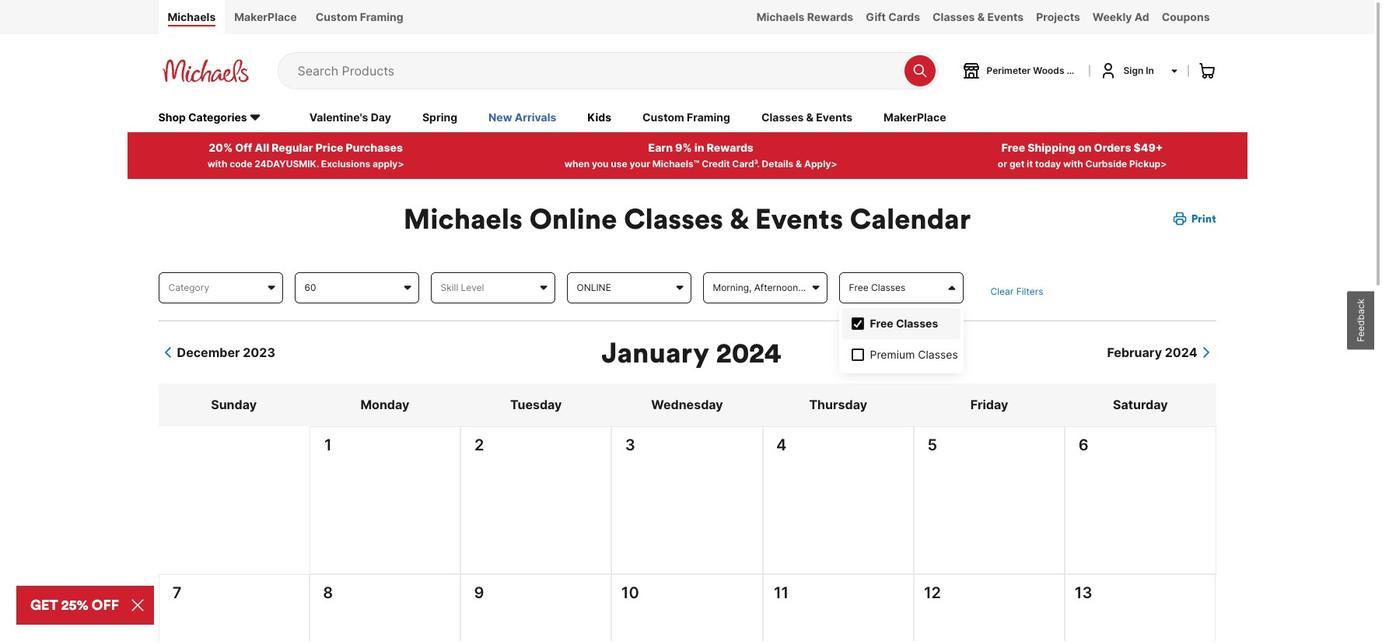 Task type: locate. For each thing, give the bounding box(es) containing it.
free for free classes
[[870, 317, 894, 330]]

8
[[323, 584, 333, 603]]

0 vertical spatial custom framing link
[[306, 0, 413, 34]]

0 horizontal spatial custom framing
[[316, 10, 404, 23]]

makerplace
[[234, 10, 297, 23], [884, 110, 947, 124]]

1 vertical spatial events
[[817, 110, 853, 124]]

classes & events for right the classes & events link
[[933, 10, 1024, 23]]

michaels™
[[653, 158, 700, 169]]

1 vertical spatial classes & events
[[762, 110, 853, 124]]

0 vertical spatial classes & events link
[[927, 0, 1031, 34]]

classes & events link up apply>
[[762, 110, 853, 127]]

1 vertical spatial rewards
[[707, 141, 754, 154]]

0 horizontal spatial classes & events
[[762, 110, 853, 124]]

free
[[1002, 141, 1026, 154], [870, 317, 894, 330]]

1 horizontal spatial free
[[1002, 141, 1026, 154]]

makerplace right michaels link
[[234, 10, 297, 23]]

1 horizontal spatial custom framing link
[[643, 110, 731, 127]]

michaels online classes & events calendar
[[404, 201, 971, 236]]

20% off all regular price purchases with code 24dayusmik. exclusions apply>
[[207, 141, 404, 169]]

free inside free shipping on orders $49+ or get it today with curbside pickup>
[[1002, 141, 1026, 154]]

gift
[[866, 10, 886, 23]]

0 vertical spatial free
[[1002, 141, 1026, 154]]

&
[[978, 10, 985, 23], [807, 110, 814, 124], [796, 158, 803, 169], [729, 201, 749, 236]]

michaels for michaels rewards
[[757, 10, 805, 23]]

2 with from the left
[[1064, 158, 1084, 169]]

classes right cards
[[933, 10, 975, 23]]

0 horizontal spatial rewards
[[707, 141, 754, 154]]

makerplace link
[[225, 0, 306, 34], [884, 110, 947, 127]]

rewards up credit
[[707, 141, 754, 154]]

classes & events
[[933, 10, 1024, 23], [762, 110, 853, 124]]

custom framing link
[[306, 0, 413, 34], [643, 110, 731, 127]]

print
[[1192, 211, 1217, 225]]

0 horizontal spatial classes & events link
[[762, 110, 853, 127]]

events
[[988, 10, 1024, 23], [817, 110, 853, 124], [755, 201, 844, 236]]

shop categories
[[158, 110, 247, 124]]

0 horizontal spatial free
[[870, 317, 894, 330]]

0 horizontal spatial framing
[[360, 10, 404, 23]]

valentine's
[[309, 110, 368, 124]]

monday
[[361, 397, 410, 413]]

7
[[172, 584, 182, 603]]

shipping
[[1028, 141, 1076, 154]]

weekly ad link
[[1087, 0, 1156, 34]]

pickup>
[[1130, 158, 1168, 169]]

list
[[158, 427, 1217, 574], [310, 457, 460, 465], [462, 457, 611, 465], [764, 457, 914, 465], [158, 574, 1217, 641], [159, 605, 309, 613], [310, 605, 460, 613], [462, 605, 611, 613], [764, 605, 914, 613]]

0 horizontal spatial makerplace link
[[225, 0, 306, 34]]

classes
[[933, 10, 975, 23], [762, 110, 804, 124], [624, 201, 724, 236], [896, 317, 939, 330], [918, 348, 959, 361]]

rewards
[[808, 10, 854, 23], [707, 141, 754, 154]]

categories
[[188, 110, 247, 124]]

projects link
[[1031, 0, 1087, 34]]

classes & events up the perimeter
[[933, 10, 1024, 23]]

classes & events link
[[927, 0, 1031, 34], [762, 110, 853, 127]]

1 horizontal spatial michaels
[[404, 201, 523, 236]]

off
[[235, 141, 252, 154]]

exclusions
[[321, 158, 371, 169]]

1 horizontal spatial classes & events
[[933, 10, 1024, 23]]

& inside earn 9% in rewards when you use your michaels™ credit card³. details & apply>
[[796, 158, 803, 169]]

1 horizontal spatial makerplace
[[884, 110, 947, 124]]

list for 9
[[462, 605, 611, 613]]

1 vertical spatial free
[[870, 317, 894, 330]]

classes up "premium classes"
[[896, 317, 939, 330]]

events up apply>
[[817, 110, 853, 124]]

rewards left gift
[[808, 10, 854, 23]]

on
[[1079, 141, 1092, 154]]

clear filters
[[991, 285, 1044, 297]]

0 horizontal spatial with
[[207, 158, 228, 169]]

earn
[[649, 141, 673, 154]]

$49+
[[1134, 141, 1164, 154]]

when
[[565, 158, 590, 169]]

0 vertical spatial framing
[[360, 10, 404, 23]]

earn 9% in rewards when you use your michaels™ credit card³. details & apply>
[[565, 141, 838, 169]]

1 vertical spatial custom
[[643, 110, 685, 124]]

input Time Range field
[[703, 272, 828, 303]]

0 horizontal spatial michaels
[[168, 10, 216, 23]]

weekly ad
[[1093, 10, 1150, 23]]

& right details
[[796, 158, 803, 169]]

spring link
[[423, 110, 458, 127]]

free up premium
[[870, 317, 894, 330]]

code
[[230, 158, 252, 169]]

2024 right february
[[1166, 345, 1198, 360]]

1
[[325, 436, 332, 455]]

sign in button
[[1099, 61, 1179, 80]]

apply>
[[805, 158, 838, 169]]

1 vertical spatial makerplace link
[[884, 110, 947, 127]]

gift cards
[[866, 10, 921, 23]]

credit
[[702, 158, 730, 169]]

events down details
[[755, 201, 844, 236]]

0 horizontal spatial makerplace
[[234, 10, 297, 23]]

weekly
[[1093, 10, 1133, 23]]

input Duration field
[[295, 272, 419, 303]]

5
[[928, 436, 938, 455]]

you
[[592, 158, 609, 169]]

custom
[[316, 10, 358, 23], [643, 110, 685, 124]]

with down 20%
[[207, 158, 228, 169]]

sign
[[1124, 64, 1144, 76]]

1 horizontal spatial with
[[1064, 158, 1084, 169]]

classes & events up apply>
[[762, 110, 853, 124]]

list for 2
[[462, 457, 611, 465]]

1 vertical spatial makerplace
[[884, 110, 947, 124]]

0 horizontal spatial custom framing link
[[306, 0, 413, 34]]

9
[[474, 584, 484, 603]]

0 vertical spatial makerplace link
[[225, 0, 306, 34]]

input Price field
[[839, 272, 964, 303]]

0 horizontal spatial 2024
[[717, 335, 782, 371]]

michaels
[[168, 10, 216, 23], [757, 10, 805, 23], [404, 201, 523, 236]]

4
[[777, 436, 787, 455]]

0 vertical spatial classes & events
[[933, 10, 1024, 23]]

2 horizontal spatial michaels
[[757, 10, 805, 23]]

1 vertical spatial classes & events link
[[762, 110, 853, 127]]

with down on
[[1064, 158, 1084, 169]]

1 horizontal spatial custom
[[643, 110, 685, 124]]

valentine's day link
[[309, 110, 391, 127]]

events left the projects
[[988, 10, 1024, 23]]

1 horizontal spatial rewards
[[808, 10, 854, 23]]

classes & events link up the perimeter
[[927, 0, 1031, 34]]

0 horizontal spatial custom
[[316, 10, 358, 23]]

classes right premium
[[918, 348, 959, 361]]

price
[[316, 141, 344, 154]]

michaels for michaels online classes & events calendar
[[404, 201, 523, 236]]

free up get
[[1002, 141, 1026, 154]]

1 horizontal spatial makerplace link
[[884, 110, 947, 127]]

2
[[475, 436, 484, 455]]

michaels rewards link
[[751, 0, 860, 34]]

kids
[[588, 110, 612, 124]]

1 horizontal spatial custom framing
[[643, 110, 731, 124]]

1 with from the left
[[207, 158, 228, 169]]

13
[[1075, 584, 1093, 603]]

2024 down input time range field
[[717, 335, 782, 371]]

online
[[530, 201, 617, 236]]

list for 1
[[310, 457, 460, 465]]

shopping
[[1067, 64, 1110, 76]]

1 horizontal spatial 2024
[[1166, 345, 1198, 360]]

with
[[207, 158, 228, 169], [1064, 158, 1084, 169]]

thursday
[[810, 397, 868, 413]]

1 vertical spatial framing
[[687, 110, 731, 124]]

makerplace down the search button icon
[[884, 110, 947, 124]]

clear filters button
[[991, 285, 1044, 299]]

rewards inside earn 9% in rewards when you use your michaels™ credit card³. details & apply>
[[707, 141, 754, 154]]



Task type: describe. For each thing, give the bounding box(es) containing it.
arrivals
[[515, 110, 557, 124]]

free classes
[[870, 317, 939, 330]]

details
[[762, 158, 794, 169]]

all
[[255, 141, 269, 154]]

premium
[[870, 348, 915, 361]]

february
[[1108, 345, 1163, 360]]

free for free shipping on orders $49+ or get it today with curbside pickup>
[[1002, 141, 1026, 154]]

clear
[[991, 285, 1014, 297]]

list containing 1
[[158, 427, 1217, 574]]

& right cards
[[978, 10, 985, 23]]

search button image
[[912, 63, 928, 78]]

2024 for january 2024
[[717, 335, 782, 371]]

list containing 7
[[158, 574, 1217, 641]]

projects
[[1037, 10, 1081, 23]]

it
[[1027, 158, 1034, 169]]

in
[[695, 141, 705, 154]]

wednesday
[[652, 397, 723, 413]]

saturday
[[1114, 397, 1169, 413]]

list for 8
[[310, 605, 460, 613]]

& down card³.
[[729, 201, 749, 236]]

0 vertical spatial custom
[[316, 10, 358, 23]]

valentine's day
[[309, 110, 391, 124]]

center
[[1113, 64, 1144, 76]]

& up apply>
[[807, 110, 814, 124]]

sunday
[[211, 397, 257, 413]]

perimeter woods shopping center
[[987, 64, 1144, 76]]

0 vertical spatial rewards
[[808, 10, 854, 23]]

free shipping on orders $49+ or get it today with curbside pickup>
[[998, 141, 1168, 169]]

new arrivals
[[489, 110, 557, 124]]

0 vertical spatial makerplace
[[234, 10, 297, 23]]

friday
[[971, 397, 1009, 413]]

woods
[[1034, 64, 1065, 76]]

list for 11
[[764, 605, 914, 613]]

2023
[[243, 345, 275, 360]]

coupons
[[1162, 10, 1211, 23]]

regular
[[272, 141, 313, 154]]

input Category field
[[158, 272, 283, 303]]

11
[[774, 584, 789, 603]]

1 horizontal spatial framing
[[687, 110, 731, 124]]

classes down michaels™ on the top of page
[[624, 201, 724, 236]]

2 vertical spatial events
[[755, 201, 844, 236]]

january
[[602, 335, 710, 371]]

6
[[1079, 436, 1089, 455]]

calendar
[[850, 201, 971, 236]]

coupons link
[[1156, 0, 1217, 34]]

input Skill Level field
[[431, 272, 555, 303]]

december 2023
[[177, 345, 275, 360]]

0 vertical spatial events
[[988, 10, 1024, 23]]

2024 for february 2024
[[1166, 345, 1198, 360]]

1 vertical spatial custom framing link
[[643, 110, 731, 127]]

curbside
[[1086, 158, 1128, 169]]

spring
[[423, 110, 458, 124]]

gift cards link
[[860, 0, 927, 34]]

michaels link
[[158, 0, 225, 34]]

new arrivals link
[[489, 110, 557, 127]]

card³.
[[733, 158, 760, 169]]

get
[[1010, 158, 1025, 169]]

new
[[489, 110, 513, 124]]

shop categories link
[[158, 110, 278, 127]]

ad
[[1135, 10, 1150, 23]]

1 vertical spatial custom framing
[[643, 110, 731, 124]]

shop
[[158, 110, 186, 124]]

apply>
[[373, 158, 404, 169]]

10
[[622, 584, 640, 603]]

perimeter woods shopping center button
[[962, 61, 1144, 80]]

12
[[924, 584, 942, 603]]

1 horizontal spatial classes & events link
[[927, 0, 1031, 34]]

january 2024
[[602, 335, 782, 371]]

use
[[611, 158, 628, 169]]

day
[[371, 110, 391, 124]]

input Experience Type field
[[567, 272, 691, 303]]

in
[[1146, 64, 1155, 76]]

michaels for michaels
[[168, 10, 216, 23]]

3
[[626, 436, 636, 455]]

0 vertical spatial custom framing
[[316, 10, 404, 23]]

classes up details
[[762, 110, 804, 124]]

michaels rewards
[[757, 10, 854, 23]]

purchases
[[346, 141, 403, 154]]

list for 4
[[764, 457, 914, 465]]

20%
[[209, 141, 233, 154]]

24dayusmik.
[[255, 158, 319, 169]]

list for 7
[[159, 605, 309, 613]]

sign in
[[1124, 64, 1155, 76]]

with inside free shipping on orders $49+ or get it today with curbside pickup>
[[1064, 158, 1084, 169]]

december
[[177, 345, 240, 360]]

perimeter
[[987, 64, 1031, 76]]

orders
[[1095, 141, 1132, 154]]

kids link
[[588, 110, 612, 127]]

Search Input field
[[298, 53, 897, 89]]

tuesday
[[510, 397, 562, 413]]

or
[[998, 158, 1008, 169]]

your
[[630, 158, 651, 169]]

filters
[[1017, 285, 1044, 297]]

with inside 20% off all regular price purchases with code 24dayusmik. exclusions apply>
[[207, 158, 228, 169]]

9%
[[676, 141, 692, 154]]

premium classes
[[870, 348, 959, 361]]

classes & events for bottommost the classes & events link
[[762, 110, 853, 124]]



Task type: vqa. For each thing, say whether or not it's contained in the screenshot.
the rightmost Accessories
no



